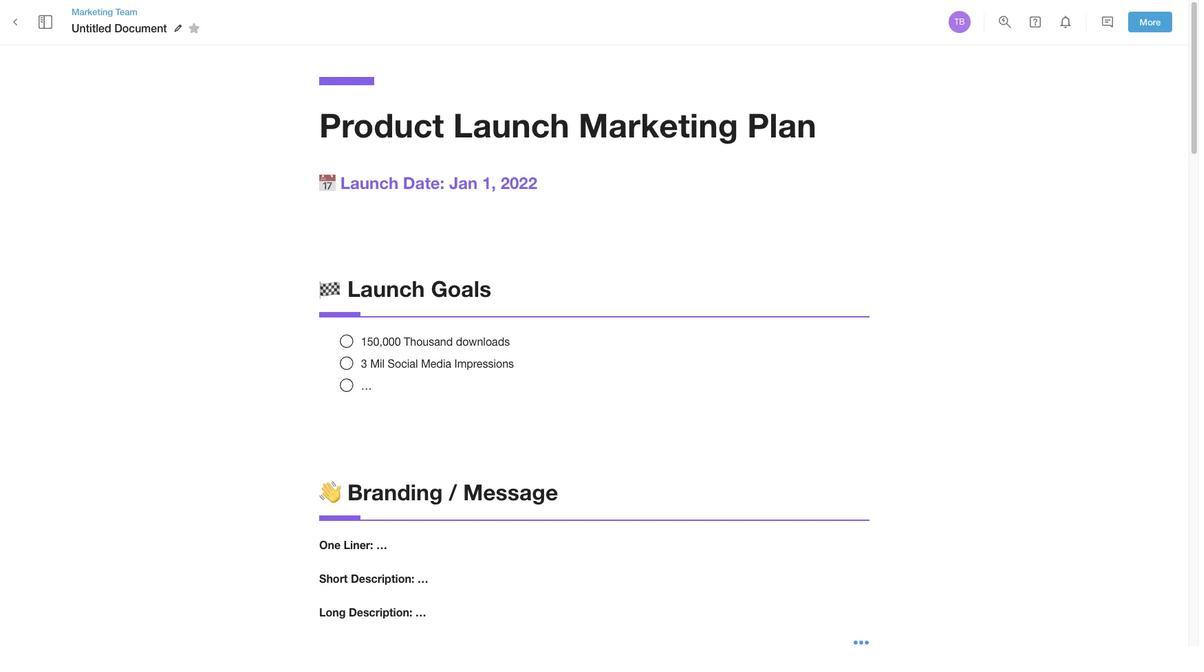 Task type: describe. For each thing, give the bounding box(es) containing it.
… for long description: …
[[416, 606, 427, 619]]

date:
[[403, 173, 445, 193]]

thousand
[[404, 336, 453, 348]]

1,
[[482, 173, 496, 193]]

description: for short
[[351, 573, 415, 586]]

favorite image
[[186, 20, 202, 37]]

downloads
[[456, 336, 510, 348]]

marketing team
[[72, 6, 138, 17]]

one
[[319, 539, 341, 552]]

untitled document
[[72, 21, 167, 34]]

long
[[319, 606, 346, 619]]

launch for marketing
[[453, 105, 570, 145]]

1 vertical spatial marketing
[[579, 105, 738, 145]]

launch for date:
[[340, 173, 399, 193]]

🏁 launch goals
[[319, 276, 491, 302]]

150,000 thousand downloads
[[361, 336, 510, 348]]

team
[[115, 6, 138, 17]]

product
[[319, 105, 444, 145]]

150,000
[[361, 336, 401, 348]]

📅 launch date: jan 1, 2022
[[319, 173, 538, 193]]

description: for long
[[349, 606, 413, 619]]

branding
[[347, 480, 443, 506]]

… for one liner: …
[[376, 539, 387, 552]]

social
[[388, 358, 418, 370]]

product launch marketing plan
[[319, 105, 817, 145]]

untitled
[[72, 21, 111, 34]]

one liner: …
[[319, 539, 387, 552]]



Task type: locate. For each thing, give the bounding box(es) containing it.
tb
[[955, 17, 965, 27]]

plan
[[748, 105, 817, 145]]

0 vertical spatial description:
[[351, 573, 415, 586]]

mil
[[370, 358, 385, 370]]

marketing
[[72, 6, 113, 17], [579, 105, 738, 145]]

launch up 150,000
[[347, 276, 425, 302]]

/
[[449, 480, 457, 506]]

goals
[[431, 276, 491, 302]]

👋
[[319, 480, 341, 506]]

media
[[421, 358, 452, 370]]

🏁
[[319, 276, 341, 302]]

message
[[463, 480, 558, 506]]

launch up 2022
[[453, 105, 570, 145]]

… for short description: …
[[418, 573, 429, 586]]

impressions
[[455, 358, 514, 370]]

description: up long description: …
[[351, 573, 415, 586]]

… down 3
[[361, 380, 372, 392]]

more
[[1140, 16, 1161, 27]]

1 vertical spatial description:
[[349, 606, 413, 619]]

… up long description: …
[[418, 573, 429, 586]]

3 mil social media impressions
[[361, 358, 514, 370]]

jan
[[449, 173, 478, 193]]

document
[[114, 21, 167, 34]]

📅
[[319, 173, 336, 193]]

… down short description: …
[[416, 606, 427, 619]]

description:
[[351, 573, 415, 586], [349, 606, 413, 619]]

long description: …
[[319, 606, 427, 619]]

description: down short description: …
[[349, 606, 413, 619]]

launch right 📅
[[340, 173, 399, 193]]

0 horizontal spatial marketing
[[72, 6, 113, 17]]

launch for goals
[[347, 276, 425, 302]]

1 horizontal spatial marketing
[[579, 105, 738, 145]]

0 vertical spatial marketing
[[72, 6, 113, 17]]

… right liner:
[[376, 539, 387, 552]]

more button
[[1129, 11, 1173, 33]]

tb button
[[947, 9, 973, 35]]

…
[[361, 380, 372, 392], [376, 539, 387, 552], [418, 573, 429, 586], [416, 606, 427, 619]]

3
[[361, 358, 367, 370]]

2 vertical spatial launch
[[347, 276, 425, 302]]

👋 branding / message
[[319, 480, 558, 506]]

short description: …
[[319, 573, 429, 586]]

launch
[[453, 105, 570, 145], [340, 173, 399, 193], [347, 276, 425, 302]]

0 vertical spatial launch
[[453, 105, 570, 145]]

liner:
[[344, 539, 373, 552]]

1 vertical spatial launch
[[340, 173, 399, 193]]

2022
[[501, 173, 538, 193]]

short
[[319, 573, 348, 586]]

marketing team link
[[72, 5, 204, 18]]



Task type: vqa. For each thing, say whether or not it's contained in the screenshot.
DATE:
yes



